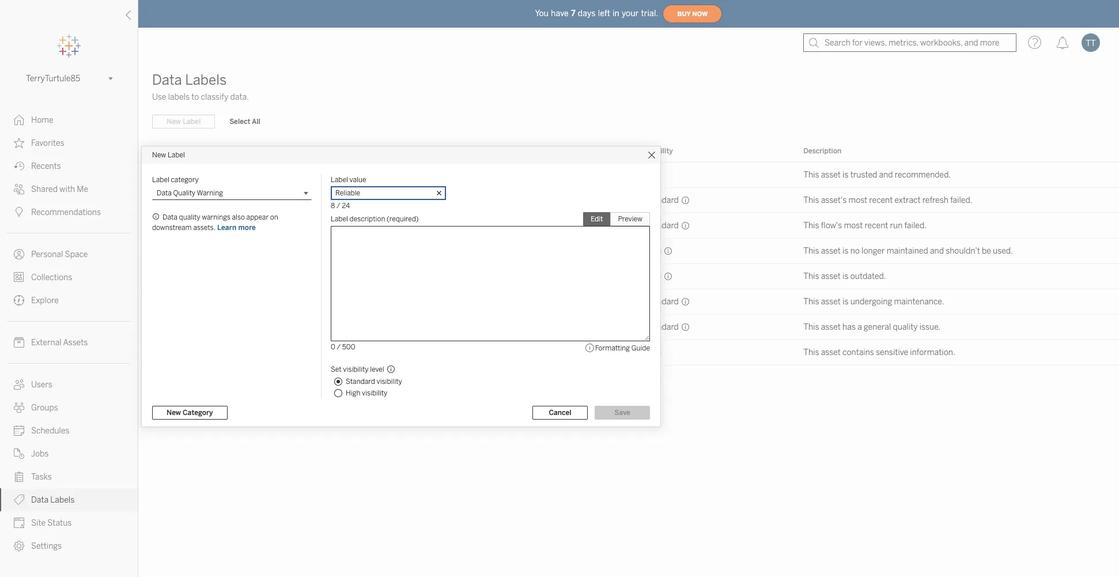 Task type: vqa. For each thing, say whether or not it's contained in the screenshot.
items
no



Task type: locate. For each thing, give the bounding box(es) containing it.
2 row from the top
[[138, 188, 1119, 213]]

is left outdated.
[[843, 271, 849, 281]]

/ right 0
[[337, 343, 341, 351]]

this for this asset contains sensitive information.
[[804, 348, 819, 357]]

1 vertical spatial new label
[[152, 151, 185, 159]]

data up site
[[31, 495, 49, 505]]

value
[[400, 147, 419, 155]]

3 asset from the top
[[821, 271, 841, 281]]

extract up warnings
[[211, 195, 238, 205]]

0 horizontal spatial labels
[[50, 495, 75, 505]]

6 asset from the top
[[821, 348, 841, 357]]

new inside new category popup button
[[167, 408, 181, 416]]

asset
[[821, 170, 841, 180], [821, 246, 841, 256], [821, 271, 841, 281], [821, 297, 841, 307], [821, 322, 841, 332], [821, 348, 841, 357]]

1 vertical spatial visibility
[[377, 377, 402, 385]]

new label up label category
[[152, 151, 185, 159]]

data
[[152, 71, 182, 88], [157, 189, 172, 197], [163, 213, 177, 221], [31, 495, 49, 505]]

1 horizontal spatial failed.
[[951, 195, 973, 205]]

this asset's most recent extract refresh failed.
[[804, 195, 973, 205]]

8 this from the top
[[804, 348, 819, 357]]

standard inside "standard visibility high visibility"
[[346, 377, 375, 385]]

your
[[622, 8, 639, 18]]

1 vertical spatial labels
[[50, 495, 75, 505]]

4 asset from the top
[[821, 297, 841, 307]]

issue.
[[920, 322, 941, 332]]

select all button
[[222, 115, 268, 129]]

data up use
[[152, 71, 182, 88]]

category
[[174, 147, 204, 155], [183, 408, 213, 416]]

users
[[31, 380, 52, 390]]

0 horizontal spatial extract
[[211, 195, 238, 205]]

label category
[[152, 176, 199, 184]]

data inside data quality warning popup button
[[157, 189, 172, 197]]

Label description (required) text field
[[331, 226, 650, 341]]

- left learn
[[206, 221, 209, 231]]

learn more
[[217, 223, 256, 231]]

actions
[[604, 147, 629, 155]]

new inside new label 'button'
[[167, 118, 181, 126]]

row group
[[138, 163, 1119, 365]]

is for outdated.
[[843, 271, 849, 281]]

grid containing certification
[[138, 141, 1119, 577]]

is left trusted
[[843, 170, 849, 180]]

label
[[183, 118, 201, 126], [168, 151, 185, 159], [152, 176, 169, 184], [331, 176, 348, 184], [331, 215, 348, 223]]

learn more link
[[217, 223, 257, 232]]

editor mode option group
[[583, 212, 650, 226]]

value
[[350, 176, 366, 184]]

labels
[[168, 92, 190, 102]]

data inside data quality warnings also appear on downstream assets.
[[163, 213, 177, 221]]

set visibility level
[[331, 365, 384, 373]]

5 row from the top
[[138, 264, 1119, 289]]

quality inside grid
[[893, 322, 918, 332]]

set
[[331, 365, 342, 373]]

shouldn't
[[946, 246, 980, 256]]

trusted
[[851, 170, 878, 180]]

data inside data labels link
[[31, 495, 49, 505]]

labels for data labels
[[50, 495, 75, 505]]

and
[[879, 170, 893, 180], [930, 246, 944, 256]]

4 this from the top
[[804, 246, 819, 256]]

2 is from the top
[[843, 246, 849, 256]]

0 vertical spatial new label
[[167, 118, 201, 126]]

0 horizontal spatial run
[[230, 221, 243, 231]]

site
[[31, 518, 46, 528]]

data for data quality warnings also appear on downstream assets.
[[163, 213, 177, 221]]

outdated.
[[851, 271, 886, 281]]

0 vertical spatial quality
[[179, 213, 200, 221]]

0 / 500
[[331, 343, 355, 351]]

shared
[[31, 184, 58, 194]]

new label button
[[152, 115, 215, 129]]

settings link
[[0, 534, 138, 557]]

new for select all
[[167, 118, 181, 126]]

0 vertical spatial failed.
[[951, 195, 973, 205]]

/ for 8
[[337, 201, 340, 210]]

refresh right extract
[[923, 195, 949, 205]]

1 vertical spatial quality
[[893, 322, 918, 332]]

on
[[270, 213, 278, 221]]

1 vertical spatial most
[[844, 221, 863, 231]]

most right asset's
[[849, 195, 868, 205]]

row
[[138, 163, 1119, 188], [138, 188, 1119, 213], [138, 213, 1119, 239], [138, 239, 1119, 264], [138, 264, 1119, 289], [138, 289, 1119, 315], [138, 315, 1119, 340], [138, 340, 1119, 365]]

me
[[77, 184, 88, 194]]

0 vertical spatial and
[[879, 170, 893, 180]]

data inside the data labels use labels to classify data.
[[152, 71, 182, 88]]

most right flow's
[[844, 221, 863, 231]]

0 vertical spatial recent
[[869, 195, 893, 205]]

failed.
[[951, 195, 973, 205], [905, 221, 927, 231]]

1 vertical spatial -
[[206, 221, 209, 231]]

is for trusted
[[843, 170, 849, 180]]

new category
[[167, 408, 213, 416]]

new for cancel
[[167, 408, 181, 416]]

this asset is undergoing maintenance.
[[804, 297, 944, 307]]

data for data labels
[[31, 495, 49, 505]]

label down 8 / 24
[[331, 215, 348, 223]]

quality inside data quality warnings also appear on downstream assets.
[[179, 213, 200, 221]]

warning inside popup button
[[197, 189, 223, 197]]

refresh up flow run failed
[[442, 195, 465, 203]]

0 horizontal spatial failed.
[[905, 221, 927, 231]]

quality left issue.
[[893, 322, 918, 332]]

1 vertical spatial recent
[[865, 221, 888, 231]]

home link
[[0, 108, 138, 131]]

-
[[206, 195, 209, 205], [206, 221, 209, 231]]

run
[[433, 220, 444, 228], [230, 221, 243, 231], [890, 221, 903, 231]]

label for label category
[[152, 176, 169, 184]]

2 this from the top
[[804, 195, 819, 205]]

asset down description in the right top of the page
[[821, 170, 841, 180]]

0 horizontal spatial and
[[879, 170, 893, 180]]

this asset is outdated.
[[804, 271, 886, 281]]

labels up classify
[[185, 71, 227, 88]]

recents link
[[0, 154, 138, 178]]

data quality warning
[[157, 189, 223, 197]]

this for this asset is no longer maintained and shouldn't be used.
[[804, 246, 819, 256]]

0 vertical spatial /
[[337, 201, 340, 210]]

set visibility level option group
[[331, 362, 650, 399]]

general
[[864, 322, 891, 332]]

asset left contains
[[821, 348, 841, 357]]

5 this from the top
[[804, 271, 819, 281]]

4 is from the top
[[843, 297, 849, 307]]

recent for run
[[865, 221, 888, 231]]

1 vertical spatial failed.
[[905, 221, 927, 231]]

1 horizontal spatial labels
[[185, 71, 227, 88]]

1 vertical spatial category
[[183, 408, 213, 416]]

8 row from the top
[[138, 340, 1119, 365]]

2 - from the top
[[206, 221, 209, 231]]

- for extract
[[206, 195, 209, 205]]

1 horizontal spatial quality
[[893, 322, 918, 332]]

asset for undergoing
[[821, 297, 841, 307]]

new label down labels
[[167, 118, 201, 126]]

data down label category
[[157, 189, 172, 197]]

Label value text field
[[331, 186, 446, 200]]

this asset is no longer maintained and shouldn't be used.
[[804, 246, 1013, 256]]

recent down this asset is trusted and recommended.
[[869, 195, 893, 205]]

label left value
[[331, 176, 348, 184]]

description
[[804, 147, 842, 155]]

warnings
[[202, 213, 230, 221]]

1 horizontal spatial flow
[[416, 220, 431, 228]]

asset down this asset is outdated. at the top
[[821, 297, 841, 307]]

label up label category
[[168, 151, 185, 159]]

information.
[[910, 348, 956, 357]]

collections link
[[0, 266, 138, 289]]

1 asset from the top
[[821, 170, 841, 180]]

- up warnings
[[206, 195, 209, 205]]

2 vertical spatial new
[[167, 408, 181, 416]]

3 row from the top
[[138, 213, 1119, 239]]

labels inside the main navigation. press the up and down arrow keys to access links. element
[[50, 495, 75, 505]]

standard
[[645, 195, 679, 205], [645, 221, 679, 231], [645, 297, 679, 307], [645, 322, 679, 332], [346, 377, 375, 385]]

new label inside dialog
[[152, 151, 185, 159]]

3 is from the top
[[843, 271, 849, 281]]

1 - from the top
[[206, 195, 209, 205]]

is
[[843, 170, 849, 180], [843, 246, 849, 256], [843, 271, 849, 281], [843, 297, 849, 307]]

this left contains
[[804, 348, 819, 357]]

asset left has
[[821, 322, 841, 332]]

/ right 8 on the left top of the page
[[337, 201, 340, 210]]

asset left outdated.
[[821, 271, 841, 281]]

0 horizontal spatial quality
[[179, 213, 200, 221]]

0 vertical spatial labels
[[185, 71, 227, 88]]

category inside grid
[[174, 147, 204, 155]]

guide
[[632, 344, 650, 352]]

7 this from the top
[[804, 322, 819, 332]]

quality up assets.
[[179, 213, 200, 221]]

6 row from the top
[[138, 289, 1119, 315]]

formatting guide
[[595, 344, 650, 352]]

failed. down recommended.
[[951, 195, 973, 205]]

this left has
[[804, 322, 819, 332]]

0 vertical spatial visibility
[[343, 365, 369, 373]]

label left category
[[152, 176, 169, 184]]

0 horizontal spatial flow
[[211, 221, 228, 231]]

label for label value
[[331, 176, 348, 184]]

5 asset from the top
[[821, 322, 841, 332]]

failed. up this asset is no longer maintained and shouldn't be used.
[[905, 221, 927, 231]]

maintenance.
[[894, 297, 944, 307]]

1 horizontal spatial run
[[433, 220, 444, 228]]

0 vertical spatial new
[[167, 118, 181, 126]]

high
[[645, 246, 662, 256], [645, 271, 662, 281], [645, 348, 662, 357], [346, 389, 360, 397]]

recent
[[869, 195, 893, 205], [865, 221, 888, 231]]

this left asset's
[[804, 195, 819, 205]]

2 horizontal spatial run
[[890, 221, 903, 231]]

asset left no
[[821, 246, 841, 256]]

extract up flow run failed
[[416, 195, 440, 203]]

and right trusted
[[879, 170, 893, 180]]

recent up longer on the right top of page
[[865, 221, 888, 231]]

this left outdated.
[[804, 271, 819, 281]]

data up downstream
[[163, 213, 177, 221]]

0 vertical spatial most
[[849, 195, 868, 205]]

4 row from the top
[[138, 239, 1119, 264]]

is for undergoing
[[843, 297, 849, 307]]

1 horizontal spatial refresh
[[442, 195, 465, 203]]

1 vertical spatial /
[[337, 343, 341, 351]]

save
[[615, 408, 630, 416]]

a
[[858, 322, 862, 332]]

this up this asset is outdated. at the top
[[804, 246, 819, 256]]

1 this from the top
[[804, 170, 819, 180]]

1 vertical spatial and
[[930, 246, 944, 256]]

new label dialog
[[142, 146, 661, 426]]

grid
[[138, 141, 1119, 577]]

labels up status
[[50, 495, 75, 505]]

custom label dialog info tooltip image
[[152, 212, 160, 220]]

tasks link
[[0, 465, 138, 488]]

also
[[232, 213, 245, 221]]

/
[[337, 201, 340, 210], [337, 343, 341, 351]]

1 is from the top
[[843, 170, 849, 180]]

data for data labels use labels to classify data.
[[152, 71, 182, 88]]

6 this from the top
[[804, 297, 819, 307]]

label inside 'button'
[[183, 118, 201, 126]]

home
[[31, 115, 53, 125]]

this for this asset has a general quality issue.
[[804, 322, 819, 332]]

1 horizontal spatial and
[[930, 246, 944, 256]]

is down this asset is outdated. at the top
[[843, 297, 849, 307]]

row containing warning - extract refresh failed
[[138, 188, 1119, 213]]

asset for trusted
[[821, 170, 841, 180]]

0 vertical spatial category
[[174, 147, 204, 155]]

row group containing certification
[[138, 163, 1119, 365]]

this down this asset is outdated. at the top
[[804, 297, 819, 307]]

1 row from the top
[[138, 163, 1119, 188]]

longer
[[862, 246, 885, 256]]

0 vertical spatial -
[[206, 195, 209, 205]]

in
[[613, 8, 620, 18]]

this asset is trusted and recommended.
[[804, 170, 951, 180]]

refresh up appear
[[239, 195, 265, 205]]

this down description in the right top of the page
[[804, 170, 819, 180]]

labels inside the data labels use labels to classify data.
[[185, 71, 227, 88]]

is left no
[[843, 246, 849, 256]]

have
[[551, 8, 569, 18]]

and left shouldn't
[[930, 246, 944, 256]]

tasks
[[31, 472, 52, 482]]

label down to
[[183, 118, 201, 126]]

this left flow's
[[804, 221, 819, 231]]

2 asset from the top
[[821, 246, 841, 256]]

3 this from the top
[[804, 221, 819, 231]]

trial.
[[641, 8, 659, 18]]

extract
[[416, 195, 440, 203], [211, 195, 238, 205]]



Task type: describe. For each thing, give the bounding box(es) containing it.
you
[[535, 8, 549, 18]]

contains
[[843, 348, 874, 357]]

recent for extract
[[869, 195, 893, 205]]

save button
[[595, 406, 650, 419]]

asset for no
[[821, 246, 841, 256]]

recommended.
[[895, 170, 951, 180]]

used.
[[993, 246, 1013, 256]]

main navigation. press the up and down arrow keys to access links. element
[[0, 108, 138, 557]]

warning - flow run failed
[[174, 221, 264, 231]]

select all
[[229, 118, 260, 126]]

category inside popup button
[[183, 408, 213, 416]]

label description (required)
[[331, 215, 419, 223]]

row containing certification
[[138, 163, 1119, 188]]

this asset contains sensitive information.
[[804, 348, 956, 357]]

shared with me
[[31, 184, 88, 194]]

explore link
[[0, 289, 138, 312]]

8
[[331, 201, 335, 210]]

shared with me link
[[0, 178, 138, 201]]

cancel button
[[533, 406, 588, 419]]

data quality warning button
[[152, 186, 312, 200]]

classify
[[201, 92, 228, 102]]

extract
[[895, 195, 921, 205]]

assets.
[[193, 223, 215, 231]]

information image
[[585, 343, 595, 353]]

1 vertical spatial new
[[152, 151, 166, 159]]

level
[[370, 365, 384, 373]]

external assets link
[[0, 331, 138, 354]]

this for this asset is outdated.
[[804, 271, 819, 281]]

warning - extract refresh failed
[[174, 195, 287, 205]]

settings
[[31, 541, 62, 551]]

category
[[171, 176, 199, 184]]

status
[[47, 518, 72, 528]]

most for asset's
[[849, 195, 868, 205]]

is for no
[[843, 246, 849, 256]]

2 horizontal spatial refresh
[[923, 195, 949, 205]]

new category button
[[152, 406, 227, 419]]

/ for 0
[[337, 343, 341, 351]]

all
[[252, 118, 260, 126]]

flow run failed
[[416, 220, 464, 228]]

downstream
[[152, 223, 192, 231]]

no
[[851, 246, 860, 256]]

data labels
[[31, 495, 75, 505]]

standard visibility high visibility
[[346, 377, 402, 397]]

this for this asset's most recent extract refresh failed.
[[804, 195, 819, 205]]

favorites
[[31, 138, 64, 148]]

collections
[[31, 273, 72, 282]]

asset for outdated.
[[821, 271, 841, 281]]

personal space link
[[0, 243, 138, 266]]

favorites link
[[0, 131, 138, 154]]

jobs link
[[0, 442, 138, 465]]

high inside "standard visibility high visibility"
[[346, 389, 360, 397]]

undergoing
[[851, 297, 892, 307]]

space
[[65, 250, 88, 259]]

this for this asset is undergoing maintenance.
[[804, 297, 819, 307]]

external assets
[[31, 338, 88, 348]]

labels for data labels use labels to classify data.
[[185, 71, 227, 88]]

asset for sensitive
[[821, 348, 841, 357]]

maintained
[[887, 246, 928, 256]]

0
[[331, 343, 335, 351]]

use
[[152, 92, 166, 102]]

groups
[[31, 403, 58, 413]]

8 / 24
[[331, 201, 350, 210]]

data labels link
[[0, 488, 138, 511]]

now
[[693, 10, 708, 18]]

learn
[[217, 223, 237, 231]]

this for this flow's most recent run failed.
[[804, 221, 819, 231]]

7 row from the top
[[138, 315, 1119, 340]]

data for data quality warning
[[157, 189, 172, 197]]

24
[[342, 201, 350, 210]]

asset's
[[821, 195, 847, 205]]

left
[[598, 8, 610, 18]]

new label inside 'button'
[[167, 118, 201, 126]]

certification
[[174, 170, 220, 180]]

jobs
[[31, 449, 49, 459]]

navigation panel element
[[0, 35, 138, 557]]

visibility for standard
[[377, 377, 402, 385]]

this for this asset is trusted and recommended.
[[804, 170, 819, 180]]

preview
[[618, 215, 643, 223]]

site status
[[31, 518, 72, 528]]

label for label description (required)
[[331, 215, 348, 223]]

(required)
[[387, 215, 419, 223]]

this asset has a general quality issue.
[[804, 322, 941, 332]]

quality
[[173, 189, 196, 197]]

7
[[571, 8, 576, 18]]

1 horizontal spatial extract
[[416, 195, 440, 203]]

select
[[229, 118, 250, 126]]

users link
[[0, 373, 138, 396]]

days
[[578, 8, 596, 18]]

visibility for set
[[343, 365, 369, 373]]

most for flow's
[[844, 221, 863, 231]]

cancel
[[549, 408, 572, 416]]

has
[[843, 322, 856, 332]]

data labels use labels to classify data.
[[152, 71, 249, 102]]

edit
[[591, 215, 603, 223]]

you have 7 days left in your trial.
[[535, 8, 659, 18]]

recommendations
[[31, 208, 101, 217]]

warning for flow
[[174, 221, 205, 231]]

- for flow
[[206, 221, 209, 231]]

row containing warning - flow run failed
[[138, 213, 1119, 239]]

sensitive
[[876, 348, 909, 357]]

external
[[31, 338, 61, 348]]

0 horizontal spatial refresh
[[239, 195, 265, 205]]

site status link
[[0, 511, 138, 534]]

recents
[[31, 161, 61, 171]]

with
[[59, 184, 75, 194]]

this flow's most recent run failed.
[[804, 221, 927, 231]]

warning for extract
[[174, 195, 205, 205]]

asset for a
[[821, 322, 841, 332]]

flow's
[[821, 221, 842, 231]]

500
[[342, 343, 355, 351]]

2 vertical spatial visibility
[[362, 389, 388, 397]]

be
[[982, 246, 991, 256]]

schedules link
[[0, 419, 138, 442]]

formatting
[[595, 344, 630, 352]]



